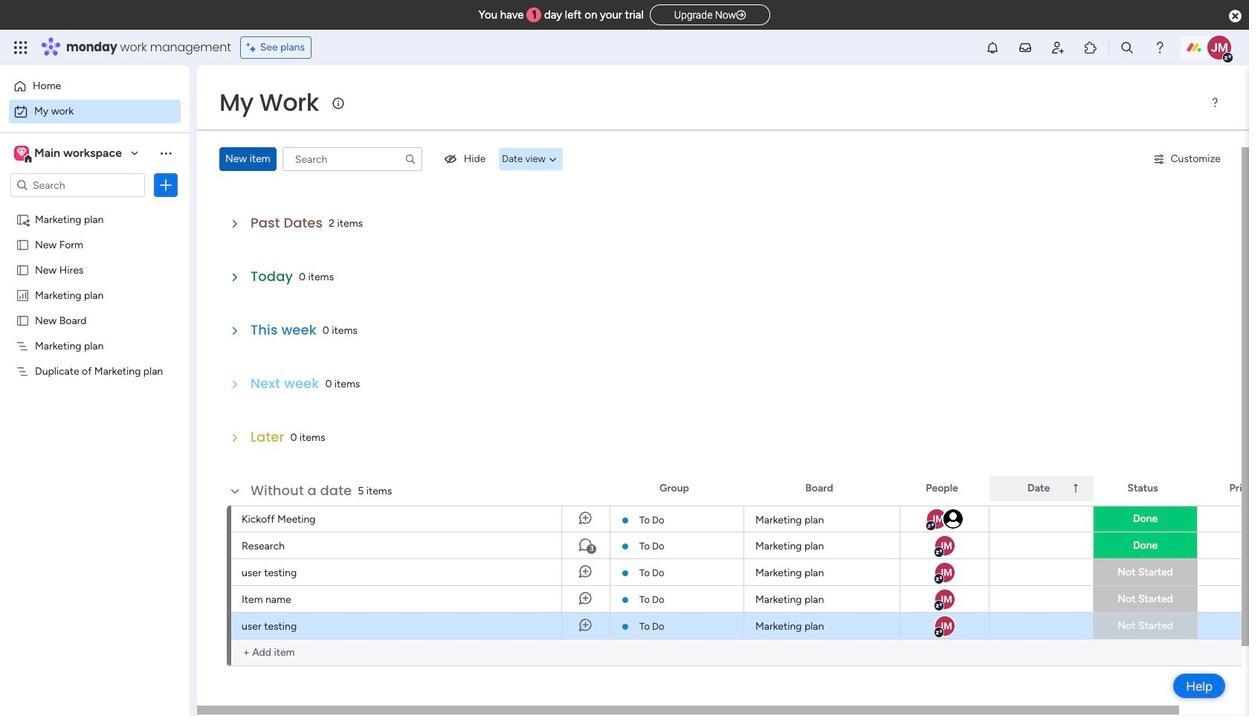 Task type: vqa. For each thing, say whether or not it's contained in the screenshot.
Options "Image"
yes



Task type: locate. For each thing, give the bounding box(es) containing it.
option
[[9, 74, 181, 98], [9, 100, 181, 124], [0, 206, 190, 209]]

0 vertical spatial public board image
[[16, 237, 30, 251]]

workspace selection element
[[14, 144, 124, 164]]

public board image
[[16, 237, 30, 251], [16, 263, 30, 277]]

help image
[[1153, 40, 1168, 55]]

search everything image
[[1120, 40, 1135, 55]]

public board image down shareable board 'image'
[[16, 237, 30, 251]]

Filter dashboard by text search field
[[283, 147, 422, 171]]

1 vertical spatial public board image
[[16, 263, 30, 277]]

2 public board image from the top
[[16, 263, 30, 277]]

monday marketplace image
[[1084, 40, 1099, 55]]

2 vertical spatial option
[[0, 206, 190, 209]]

sort image
[[1071, 483, 1083, 495]]

column header
[[990, 476, 1094, 501]]

list box
[[0, 203, 190, 584]]

notifications image
[[986, 40, 1001, 55]]

see plans image
[[247, 39, 260, 56]]

invite members image
[[1051, 40, 1066, 55]]

select product image
[[13, 40, 28, 55]]

public board image up public dashboard "image"
[[16, 263, 30, 277]]

None search field
[[283, 147, 422, 171]]



Task type: describe. For each thing, give the bounding box(es) containing it.
public dashboard image
[[16, 288, 30, 302]]

search image
[[405, 153, 416, 165]]

public board image
[[16, 313, 30, 327]]

jeremy miller image
[[1208, 36, 1232, 60]]

workspace image
[[14, 145, 29, 161]]

workspace options image
[[158, 146, 173, 161]]

menu image
[[1210, 97, 1222, 109]]

dapulse close image
[[1230, 9, 1242, 24]]

workspace image
[[16, 145, 27, 161]]

shareable board image
[[16, 212, 30, 226]]

1 public board image from the top
[[16, 237, 30, 251]]

0 vertical spatial option
[[9, 74, 181, 98]]

1 vertical spatial option
[[9, 100, 181, 124]]

options image
[[158, 178, 173, 193]]

update feed image
[[1018, 40, 1033, 55]]

Search in workspace field
[[31, 177, 124, 194]]

dapulse rightstroke image
[[737, 10, 746, 21]]



